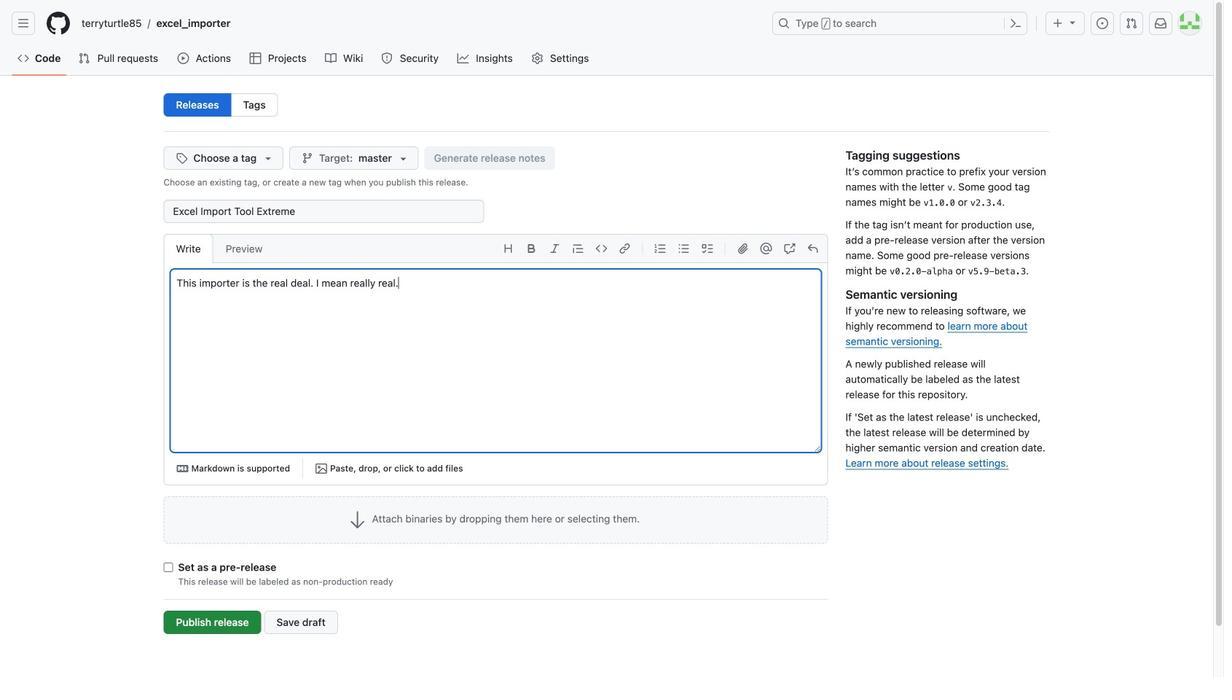 Task type: describe. For each thing, give the bounding box(es) containing it.
markdown image
[[177, 463, 188, 475]]

command palette image
[[1010, 17, 1022, 29]]

Enter release title text field
[[164, 200, 484, 223]]

0 vertical spatial triangle down image
[[1067, 16, 1079, 28]]

add a comment tab list
[[164, 234, 275, 263]]

book image
[[325, 52, 337, 64]]

code image
[[17, 52, 29, 64]]

gear image
[[532, 52, 543, 64]]

git branch image
[[302, 152, 314, 164]]

notifications image
[[1155, 17, 1167, 29]]

table image
[[250, 52, 261, 64]]

0 horizontal spatial git pull request image
[[78, 52, 90, 64]]

issue opened image
[[1097, 17, 1109, 29]]

graph image
[[457, 52, 469, 64]]



Task type: locate. For each thing, give the bounding box(es) containing it.
status
[[164, 176, 828, 189]]

git pull request image left notifications icon
[[1126, 17, 1138, 29]]

plus image
[[1053, 17, 1064, 29]]

1 vertical spatial git pull request image
[[78, 52, 90, 64]]

0 vertical spatial git pull request image
[[1126, 17, 1138, 29]]

shield image
[[381, 52, 393, 64]]

list
[[76, 12, 764, 35]]

footer
[[0, 634, 1214, 677]]

triangle down image right plus 'image'
[[1067, 16, 1079, 28]]

play image
[[177, 52, 189, 64]]

1 horizontal spatial triangle down image
[[1067, 16, 1079, 28]]

homepage image
[[47, 12, 70, 35]]

tab panel
[[164, 269, 828, 485]]

1 vertical spatial triangle down image
[[263, 152, 274, 164]]

0 horizontal spatial triangle down image
[[263, 152, 274, 164]]

git pull request image right code icon
[[78, 52, 90, 64]]

  text field
[[171, 270, 821, 452]]

tag image
[[176, 152, 188, 164]]

triangle down image left git branch image on the top of page
[[263, 152, 274, 164]]

image image
[[316, 463, 327, 475]]

1 horizontal spatial git pull request image
[[1126, 17, 1138, 29]]

None checkbox
[[164, 563, 173, 572]]

triangle down image
[[1067, 16, 1079, 28], [263, 152, 274, 164]]

git pull request image
[[1126, 17, 1138, 29], [78, 52, 90, 64]]



Task type: vqa. For each thing, say whether or not it's contained in the screenshot.
command palette 'icon'
yes



